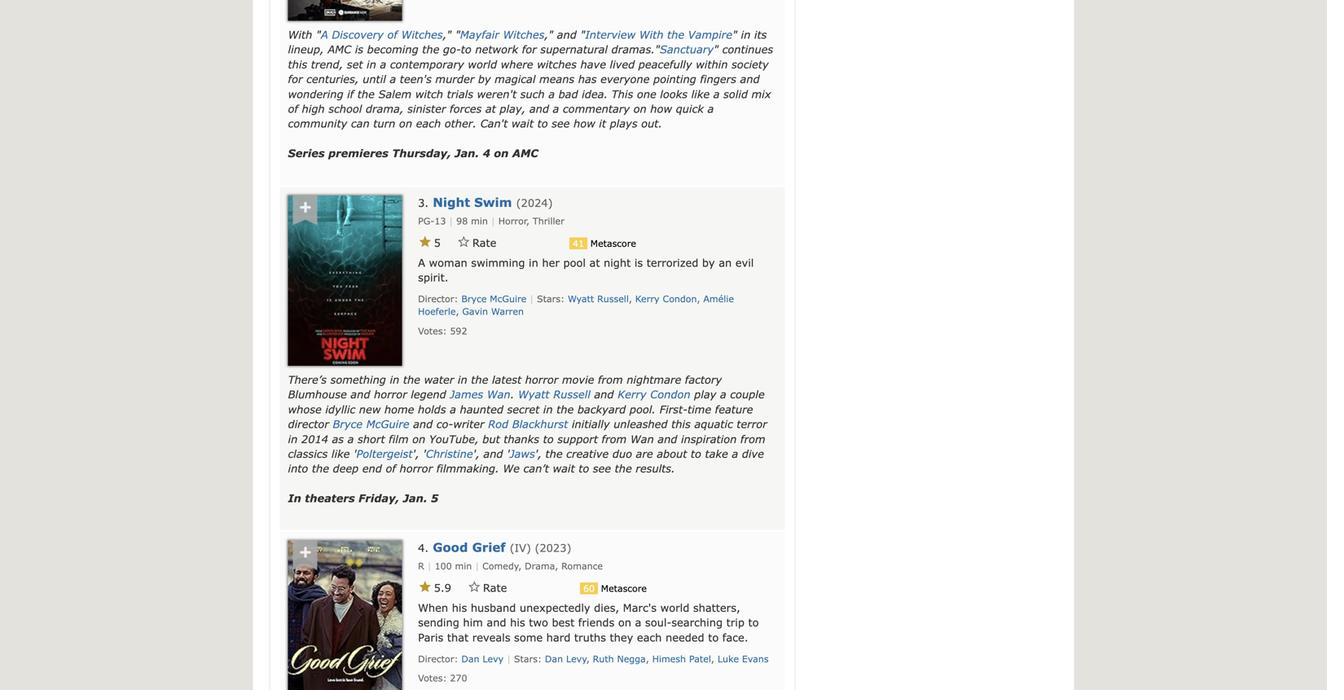 Task type: locate. For each thing, give the bounding box(es) containing it.
metascore up night
[[591, 238, 636, 249]]

terrorized
[[647, 256, 698, 269]]

wan
[[487, 388, 511, 401], [630, 432, 654, 445]]

1 horizontal spatial russell
[[597, 293, 629, 304]]

levy
[[483, 653, 504, 664], [566, 653, 587, 664]]

blumhouse
[[288, 388, 347, 401]]

a down fingers
[[713, 87, 720, 100]]

1 horizontal spatial jan.
[[455, 147, 479, 159]]

rate for grief
[[483, 581, 507, 594]]

0 vertical spatial rate
[[472, 236, 496, 249]]

from
[[598, 373, 623, 386], [602, 432, 627, 445], [741, 432, 766, 445]]

1 ' from the left
[[354, 447, 356, 460]]

for inside " continues this trend, set in a contemporary world where witches have lived peacefully within society for centuries, until a teen's murder by magical means has everyone pointing fingers and wondering if the salem witch trials weren't such a bad idea. this one looks like a solid mix of high school drama, sinister forces at play, and a commentary on how quick a community can turn on each other. can't wait to see how it plays out.
[[288, 73, 303, 85]]

co-
[[437, 418, 453, 430]]

dan levy link
[[461, 653, 504, 664], [545, 653, 587, 664]]

are
[[636, 447, 653, 460]]

0 horizontal spatial world
[[468, 58, 497, 70]]

5 down 13
[[434, 236, 441, 249]]

centuries,
[[306, 73, 359, 85]]

poltergeist
[[356, 447, 413, 460]]

0 vertical spatial horror
[[525, 373, 558, 386]]

director: up hoeferle
[[418, 293, 458, 304]]

until
[[363, 73, 386, 85]]

kerry up pool. at the bottom of the page
[[618, 388, 647, 401]]

dan up the 270
[[461, 653, 479, 664]]

0 vertical spatial by
[[478, 73, 491, 85]]

1 vertical spatial kerry condon link
[[618, 388, 691, 401]]

james
[[450, 388, 483, 401]]

to down mayfair
[[461, 43, 472, 56]]

,
[[629, 293, 632, 304], [697, 293, 700, 304], [456, 306, 459, 317], [587, 653, 590, 664], [646, 653, 649, 664], [711, 653, 714, 664]]

in
[[741, 28, 751, 41], [367, 58, 376, 70], [529, 256, 538, 269], [390, 373, 399, 386], [458, 373, 467, 386], [543, 403, 553, 415], [288, 432, 298, 445]]

0 horizontal spatial wan
[[487, 388, 511, 401]]

min inside '4. good grief (iv) (2023) r | 100 min | comedy, drama, romance'
[[455, 561, 472, 572]]

world up the soul-
[[660, 601, 690, 614]]

2 vertical spatial of
[[386, 462, 396, 475]]

and
[[557, 28, 577, 41], [740, 73, 760, 85], [529, 102, 549, 115], [351, 388, 370, 401], [594, 388, 614, 401], [413, 418, 433, 430], [658, 432, 677, 445], [483, 447, 503, 460], [487, 616, 506, 629]]

each inside 60 metascore when his husband unexpectedly dies, marc's world shatters, sending him and his two best friends on a soul-searching trip to paris that reveals some hard truths they each needed to face.
[[637, 631, 662, 644]]

a up bryce mcguire and co-writer rod blackhurst
[[450, 403, 456, 415]]

the up contemporary
[[422, 43, 439, 56]]

a inside the "41 metascore a woman swimming in her pool at night is terrorized by an evil spirit."
[[418, 256, 425, 269]]

1 horizontal spatial wyatt
[[568, 293, 594, 304]]

1 vertical spatial at
[[589, 256, 600, 269]]

0 vertical spatial world
[[468, 58, 497, 70]]

by
[[478, 73, 491, 85], [702, 256, 715, 269]]

horror down poltergeist ', ' christine ', and ' jaws
[[400, 462, 433, 475]]

end
[[362, 462, 382, 475]]

on up they at the bottom left of the page
[[618, 616, 631, 629]]

witches up contemporary
[[401, 28, 443, 41]]

in left its
[[741, 28, 751, 41]]

russell down night
[[597, 293, 629, 304]]

', left christine "link"
[[413, 447, 419, 460]]

2 vertical spatial horror
[[400, 462, 433, 475]]

her
[[542, 256, 560, 269]]

1 horizontal spatial witches
[[503, 28, 545, 41]]

1 vertical spatial see
[[593, 462, 611, 475]]

click to add to watchlist image down in
[[290, 541, 321, 572]]

on down one
[[634, 102, 647, 115]]

of inside " continues this trend, set in a contemporary world where witches have lived peacefully within society for centuries, until a teen's murder by magical means has everyone pointing fingers and wondering if the salem witch trials weren't such a bad idea. this one looks like a solid mix of high school drama, sinister forces at play, and a commentary on how quick a community can turn on each other. can't wait to see how it plays out.
[[288, 102, 298, 115]]

," up the supernatural
[[545, 28, 553, 41]]

deep
[[333, 462, 359, 475]]

5 down filmmaking.
[[431, 492, 439, 504]]

0 vertical spatial a
[[321, 28, 328, 41]]

1 vertical spatial world
[[660, 601, 690, 614]]

world for contemporary
[[468, 58, 497, 70]]

a inside 60 metascore when his husband unexpectedly dies, marc's world shatters, sending him and his two best friends on a soul-searching trip to paris that reveals some hard truths they each needed to face.
[[635, 616, 641, 629]]

0 horizontal spatial how
[[574, 117, 595, 130]]

about
[[657, 447, 687, 460]]

this inside " continues this trend, set in a contemporary world where witches have lived peacefully within society for centuries, until a teen's murder by magical means has everyone pointing fingers and wondering if the salem witch trials weren't such a bad idea. this one looks like a solid mix of high school drama, sinister forces at play, and a commentary on how quick a community can turn on each other. can't wait to see how it plays out.
[[288, 58, 307, 70]]

', inside ', the creative duo are about to take a dive into the deep end of horror filmmaking. we can't wait to see the results.
[[535, 447, 542, 460]]

in up until
[[367, 58, 376, 70]]

condon down terrorized
[[663, 293, 697, 304]]

can't
[[523, 462, 549, 475]]

to down inspiration
[[691, 447, 701, 460]]

min right 98
[[471, 216, 488, 227]]

nightmare
[[627, 373, 681, 386]]

teen's
[[400, 73, 432, 85]]

thursday,
[[392, 147, 451, 159]]

christine link
[[426, 447, 473, 460]]

is inside the "41 metascore a woman swimming in her pool at night is terrorized by an evil spirit."
[[635, 256, 643, 269]]

husband
[[471, 601, 516, 614]]

0 horizontal spatial at
[[485, 102, 496, 115]]

high
[[302, 102, 325, 115]]

0 horizontal spatial witches
[[401, 28, 443, 41]]

1 horizontal spatial this
[[671, 418, 691, 430]]

director: for night
[[418, 293, 458, 304]]

1 vertical spatial mcguire
[[366, 418, 409, 430]]

wait right can't
[[553, 462, 575, 475]]

russell down the movie at the bottom left
[[553, 388, 591, 401]]

we
[[503, 462, 520, 475]]

in inside initially unleashed this aquatic terror in 2014 as a short film on youtube, but thanks to support from wan and inspiration from classics like '
[[288, 432, 298, 445]]

1 horizontal spatial with
[[639, 28, 664, 41]]

2014
[[301, 432, 328, 445]]

director: up votes: 270
[[418, 653, 458, 664]]

friday,
[[358, 492, 399, 504]]

votes: for night
[[418, 325, 447, 336]]

see
[[552, 117, 570, 130], [593, 462, 611, 475]]

votes: 270
[[418, 673, 467, 684]]

0 horizontal spatial jan.
[[403, 492, 427, 504]]

0 horizontal spatial like
[[331, 447, 350, 460]]

the right if
[[358, 87, 375, 100]]

0 vertical spatial condon
[[663, 293, 697, 304]]

metascore inside 60 metascore when his husband unexpectedly dies, marc's world shatters, sending him and his two best friends on a soul-searching trip to paris that reveals some hard truths they each needed to face.
[[601, 583, 647, 594]]

contemporary
[[390, 58, 464, 70]]

1 vertical spatial each
[[637, 631, 662, 644]]

forces
[[450, 102, 482, 115]]

like
[[691, 87, 710, 100], [331, 447, 350, 460]]

in inside play a couple whose idyllic new home holds a haunted secret in the backyard pool. first-time feature director
[[543, 403, 553, 415]]

witches up where at the top
[[503, 28, 545, 41]]

0 vertical spatial stars:
[[537, 293, 565, 304]]

1 vertical spatial jan.
[[403, 492, 427, 504]]

peacefully
[[639, 58, 692, 70]]

his
[[452, 601, 467, 614], [510, 616, 525, 629]]

1 horizontal spatial '
[[423, 447, 426, 460]]

like up quick
[[691, 87, 710, 100]]

a discovery of witches link
[[321, 28, 443, 41]]

mayfair witches link
[[460, 28, 545, 41]]

this
[[288, 58, 307, 70], [671, 418, 691, 430]]

bryce mcguire and co-writer rod blackhurst
[[333, 418, 568, 430]]

at
[[485, 102, 496, 115], [589, 256, 600, 269]]

, left luke
[[711, 653, 714, 664]]

click to add to watchlist image
[[290, 196, 321, 227], [290, 541, 321, 572]]

see inside " continues this trend, set in a contemporary world where witches have lived peacefully within society for centuries, until a teen's murder by magical means has everyone pointing fingers and wondering if the salem witch trials weren't such a bad idea. this one looks like a solid mix of high school drama, sinister forces at play, and a commentary on how quick a community can turn on each other. can't wait to see how it plays out.
[[552, 117, 570, 130]]

1 vertical spatial stars:
[[514, 653, 542, 664]]

1 vertical spatial votes:
[[418, 673, 447, 684]]

in up classics
[[288, 432, 298, 445]]

is
[[355, 43, 363, 56], [635, 256, 643, 269]]

and inside 60 metascore when his husband unexpectedly dies, marc's world shatters, sending him and his two best friends on a soul-searching trip to paris that reveals some hard truths they each needed to face.
[[487, 616, 506, 629]]

dive
[[742, 447, 764, 460]]

christine
[[426, 447, 473, 460]]

a up spirit.
[[418, 256, 425, 269]]

0 vertical spatial metascore
[[591, 238, 636, 249]]

0 horizontal spatial '
[[354, 447, 356, 460]]

wyatt russell link down the movie at the bottom left
[[518, 388, 591, 401]]

wan down the unleashed
[[630, 432, 654, 445]]

vampire
[[688, 28, 732, 41]]

1 vertical spatial wyatt russell link
[[518, 388, 591, 401]]

dan levy link down reveals
[[461, 653, 504, 664]]

1 horizontal spatial dan
[[545, 653, 563, 664]]

metascore inside the "41 metascore a woman swimming in her pool at night is terrorized by an evil spirit."
[[591, 238, 636, 249]]

0 horizontal spatial levy
[[483, 653, 504, 664]]

1 votes: from the top
[[418, 325, 447, 336]]

1 horizontal spatial bryce
[[461, 293, 487, 304]]

horror up "james wan . wyatt russell and kerry condon"
[[525, 373, 558, 386]]

0 vertical spatial like
[[691, 87, 710, 100]]

to inside " continues this trend, set in a contemporary world where witches have lived peacefully within society for centuries, until a teen's murder by magical means has everyone pointing fingers and wondering if the salem witch trials weren't such a bad idea. this one looks like a solid mix of high school drama, sinister forces at play, and a commentary on how quick a community can turn on each other. can't wait to see how it plays out.
[[537, 117, 548, 130]]

wyatt down pool
[[568, 293, 594, 304]]

in up blackhurst
[[543, 403, 553, 415]]

rate up husband
[[483, 581, 507, 594]]

horror
[[525, 373, 558, 386], [374, 388, 407, 401], [400, 462, 433, 475]]

condon up the first-
[[650, 388, 691, 401]]

', up filmmaking.
[[473, 447, 480, 460]]

play,
[[500, 102, 526, 115]]

couple
[[730, 388, 765, 401]]

in up james
[[458, 373, 467, 386]]

the up "james wan" link
[[471, 373, 488, 386]]

rate up swimming
[[472, 236, 496, 249]]

rate for swim
[[472, 236, 496, 249]]

2 director: from the top
[[418, 653, 458, 664]]

whose
[[288, 403, 322, 415]]

see down bad
[[552, 117, 570, 130]]

lived
[[610, 58, 635, 70]]

from up "backyard"
[[598, 373, 623, 386]]

thriller
[[533, 216, 564, 227]]

on right turn in the left top of the page
[[399, 117, 412, 130]]

1 levy from the left
[[483, 653, 504, 664]]

a for woman
[[418, 256, 425, 269]]

min for grief
[[455, 561, 472, 572]]

director:
[[418, 293, 458, 304], [418, 653, 458, 664]]

1 click to add to watchlist image from the top
[[290, 196, 321, 227]]

1 vertical spatial like
[[331, 447, 350, 460]]

to down blackhurst
[[543, 432, 554, 445]]

dies,
[[594, 601, 619, 614]]

how up out.
[[650, 102, 672, 115]]

1 horizontal spatial each
[[637, 631, 662, 644]]

1 ', from the left
[[413, 447, 419, 460]]

2 click to add to watchlist image from the top
[[290, 541, 321, 572]]

1 vertical spatial min
[[455, 561, 472, 572]]

this inside initially unleashed this aquatic terror in 2014 as a short film on youtube, but thanks to support from wan and inspiration from classics like '
[[671, 418, 691, 430]]

1 horizontal spatial like
[[691, 87, 710, 100]]

amc inside " in its lineup, amc is becoming the go-to network for supernatural dramas."
[[328, 43, 351, 56]]

stars: for swim
[[537, 293, 565, 304]]

see inside ', the creative duo are about to take a dive into the deep end of horror filmmaking. we can't wait to see the results.
[[593, 462, 611, 475]]

3.
[[418, 196, 429, 209]]

a inside initially unleashed this aquatic terror in 2014 as a short film on youtube, but thanks to support from wan and inspiration from classics like '
[[348, 432, 354, 445]]

with " a discovery of witches ," " mayfair witches ," and " interview with the vampire
[[288, 28, 732, 41]]

1 vertical spatial wan
[[630, 432, 654, 445]]

wait inside " continues this trend, set in a contemporary world where witches have lived peacefully within society for centuries, until a teen's murder by magical means has everyone pointing fingers and wondering if the salem witch trials weren't such a bad idea. this one looks like a solid mix of high school drama, sinister forces at play, and a commentary on how quick a community can turn on each other. can't wait to see how it plays out.
[[512, 117, 534, 130]]

1 vertical spatial is
[[635, 256, 643, 269]]

votes: left the 270
[[418, 673, 447, 684]]

each down sinister
[[416, 117, 441, 130]]

metascore
[[591, 238, 636, 249], [601, 583, 647, 594]]

1 horizontal spatial world
[[660, 601, 690, 614]]

1 horizontal spatial amc
[[512, 147, 538, 159]]

good grief image
[[288, 541, 402, 690]]

1 horizontal spatial is
[[635, 256, 643, 269]]

kerry down terrorized
[[635, 293, 660, 304]]

creative
[[566, 447, 609, 460]]

0 vertical spatial is
[[355, 43, 363, 56]]

0 vertical spatial votes:
[[418, 325, 447, 336]]

min down good grief link
[[455, 561, 472, 572]]

of down poltergeist link
[[386, 462, 396, 475]]

is right night
[[635, 256, 643, 269]]

1 vertical spatial this
[[671, 418, 691, 430]]

1 horizontal spatial wan
[[630, 432, 654, 445]]

wait
[[512, 117, 534, 130], [553, 462, 575, 475]]

0 vertical spatial see
[[552, 117, 570, 130]]

click to add to watchlist image down series
[[290, 196, 321, 227]]

horror for from
[[374, 388, 407, 401]]

, left amélie
[[697, 293, 700, 304]]

1 vertical spatial of
[[288, 102, 298, 115]]

1 dan from the left
[[461, 653, 479, 664]]

," up go-
[[443, 28, 452, 41]]

mayfair
[[460, 28, 499, 41]]

amc right 4
[[512, 147, 538, 159]]

water
[[424, 373, 454, 386]]

amélie hoeferle link
[[418, 293, 734, 317]]

a down means
[[548, 87, 555, 100]]

by up weren't
[[478, 73, 491, 85]]

0 horizontal spatial wait
[[512, 117, 534, 130]]

blackhurst
[[512, 418, 568, 430]]

his up some
[[510, 616, 525, 629]]

0 horizontal spatial a
[[321, 28, 328, 41]]

1 dan levy link from the left
[[461, 653, 504, 664]]

in inside the "41 metascore a woman swimming in her pool at night is terrorized by an evil spirit."
[[529, 256, 538, 269]]

in
[[288, 492, 301, 504]]

for up wondering
[[288, 73, 303, 85]]

luke
[[718, 653, 739, 664]]

0 vertical spatial each
[[416, 117, 441, 130]]

this for trend,
[[288, 58, 307, 70]]

2 votes: from the top
[[418, 673, 447, 684]]

1 vertical spatial bryce
[[333, 418, 363, 430]]

bad
[[559, 87, 578, 100]]

horror inside ', the creative duo are about to take a dive into the deep end of horror filmmaking. we can't wait to see the results.
[[400, 462, 433, 475]]

0 vertical spatial his
[[452, 601, 467, 614]]

, left ruth
[[587, 653, 590, 664]]

1 horizontal spatial mcguire
[[490, 293, 527, 304]]

and inside initially unleashed this aquatic terror in 2014 as a short film on youtube, but thanks to support from wan and inspiration from classics like '
[[658, 432, 677, 445]]

dan levy link down hard
[[545, 653, 587, 664]]

each inside " continues this trend, set in a contemporary world where witches have lived peacefully within society for centuries, until a teen's murder by magical means has everyone pointing fingers and wondering if the salem witch trials weren't such a bad idea. this one looks like a solid mix of high school drama, sinister forces at play, and a commentary on how quick a community can turn on each other. can't wait to see how it plays out.
[[416, 117, 441, 130]]

a right quick
[[708, 102, 714, 115]]

1 horizontal spatial ,"
[[545, 28, 553, 41]]

the inside " in its lineup, amc is becoming the go-to network for supernatural dramas."
[[422, 43, 439, 56]]

kerry condon link down terrorized
[[635, 293, 697, 304]]

and inside there's something in the water in the latest horror movie from nightmare factory blumhouse and horror legend
[[351, 388, 370, 401]]

jan. right the friday,
[[403, 492, 427, 504]]

weren't
[[477, 87, 517, 100]]

friends
[[578, 616, 615, 629]]

his up him at the left bottom
[[452, 601, 467, 614]]

0 vertical spatial min
[[471, 216, 488, 227]]

with up lineup,
[[288, 28, 312, 41]]

1 horizontal spatial wait
[[553, 462, 575, 475]]

pool
[[563, 256, 586, 269]]

each
[[416, 117, 441, 130], [637, 631, 662, 644]]

min inside 3. night swim (2024) pg-13 | 98 min | horror, thriller
[[471, 216, 488, 227]]

1 horizontal spatial at
[[589, 256, 600, 269]]

1 vertical spatial for
[[288, 73, 303, 85]]

0 vertical spatial click to add to watchlist image
[[290, 196, 321, 227]]

director: for good
[[418, 653, 458, 664]]

2 dan levy link from the left
[[545, 653, 587, 664]]

1 vertical spatial click to add to watchlist image
[[290, 541, 321, 572]]

bryce up the gavin
[[461, 293, 487, 304]]

0 horizontal spatial this
[[288, 58, 307, 70]]

becoming
[[367, 43, 418, 56]]

world inside " continues this trend, set in a contemporary world where witches have lived peacefully within society for centuries, until a teen's murder by magical means has everyone pointing fingers and wondering if the salem witch trials weren't such a bad idea. this one looks like a solid mix of high school drama, sinister forces at play, and a commentary on how quick a community can turn on each other. can't wait to see how it plays out.
[[468, 58, 497, 70]]

this for aquatic
[[671, 418, 691, 430]]

1 vertical spatial horror
[[374, 388, 407, 401]]

play a couple whose idyllic new home holds a haunted secret in the backyard pool. first-time feature director
[[288, 388, 765, 430]]

" up lineup,
[[316, 28, 321, 41]]

at inside the "41 metascore a woman swimming in her pool at night is terrorized by an evil spirit."
[[589, 256, 600, 269]]

director: bryce mcguire | stars: wyatt russell , kerry condon ,
[[418, 293, 703, 304]]

1 horizontal spatial see
[[593, 462, 611, 475]]

2 ," from the left
[[545, 28, 553, 41]]

support
[[557, 432, 598, 445]]

first-
[[660, 403, 688, 415]]

1 vertical spatial a
[[418, 256, 425, 269]]

on right the film
[[412, 432, 425, 445]]

world
[[468, 58, 497, 70], [660, 601, 690, 614]]

98
[[456, 216, 468, 227]]

world inside 60 metascore when his husband unexpectedly dies, marc's world shatters, sending him and his two best friends on a soul-searching trip to paris that reveals some hard truths they each needed to face.
[[660, 601, 690, 614]]

jaws link
[[510, 447, 535, 460]]

1 horizontal spatial his
[[510, 616, 525, 629]]

0 horizontal spatial dan
[[461, 653, 479, 664]]

dan down hard
[[545, 653, 563, 664]]

1 vertical spatial director:
[[418, 653, 458, 664]]

a
[[321, 28, 328, 41], [418, 256, 425, 269]]

0 vertical spatial of
[[387, 28, 398, 41]]

from inside there's something in the water in the latest horror movie from nightmare factory blumhouse and horror legend
[[598, 373, 623, 386]]

0 horizontal spatial mcguire
[[366, 418, 409, 430]]

' inside initially unleashed this aquatic terror in 2014 as a short film on youtube, but thanks to support from wan and inspiration from classics like '
[[354, 447, 356, 460]]

1 horizontal spatial a
[[418, 256, 425, 269]]

sanctuary link
[[660, 43, 714, 56]]

stars: for grief
[[514, 653, 542, 664]]

1 director: from the top
[[418, 293, 458, 304]]

0 vertical spatial how
[[650, 102, 672, 115]]

1 vertical spatial rate
[[483, 581, 507, 594]]

2 ' from the left
[[423, 447, 426, 460]]

hoeferle
[[418, 306, 456, 317]]

society
[[732, 58, 769, 70]]

this
[[612, 87, 633, 100]]

click to add to watchlist image for night
[[290, 196, 321, 227]]

in up home
[[390, 373, 399, 386]]

" up the continues
[[732, 28, 737, 41]]

mcguire up the warren at left
[[490, 293, 527, 304]]

amc
[[328, 43, 351, 56], [512, 147, 538, 159]]

" up go-
[[455, 28, 460, 41]]

legend
[[411, 388, 446, 401]]

the up can't
[[545, 447, 563, 460]]

" inside " continues this trend, set in a contemporary world where witches have lived peacefully within society for centuries, until a teen's murder by magical means has everyone pointing fingers and wondering if the salem witch trials weren't such a bad idea. this one looks like a solid mix of high school drama, sinister forces at play, and a commentary on how quick a community can turn on each other. can't wait to see how it plays out.
[[714, 43, 719, 56]]

0 horizontal spatial with
[[288, 28, 312, 41]]

kerry condon link down nightmare
[[618, 388, 691, 401]]

at inside " continues this trend, set in a contemporary world where witches have lived peacefully within society for centuries, until a teen's murder by magical means has everyone pointing fingers and wondering if the salem witch trials weren't such a bad idea. this one looks like a solid mix of high school drama, sinister forces at play, and a commentary on how quick a community can turn on each other. can't wait to see how it plays out.
[[485, 102, 496, 115]]

in inside " in its lineup, amc is becoming the go-to network for supernatural dramas."
[[741, 28, 751, 41]]

1 horizontal spatial levy
[[566, 653, 587, 664]]

the down "james wan . wyatt russell and kerry condon"
[[557, 403, 574, 415]]

, left the gavin
[[456, 306, 459, 317]]

3 ', from the left
[[535, 447, 542, 460]]

2 horizontal spatial ',
[[535, 447, 542, 460]]

into
[[288, 462, 308, 475]]

0 horizontal spatial each
[[416, 117, 441, 130]]

classics
[[288, 447, 328, 460]]

" up within
[[714, 43, 719, 56]]

0 horizontal spatial wyatt
[[518, 388, 550, 401]]

james wan . wyatt russell and kerry condon
[[450, 388, 691, 401]]

and up "backyard"
[[594, 388, 614, 401]]

supernatural
[[540, 43, 608, 56]]

on inside initially unleashed this aquatic terror in 2014 as a short film on youtube, but thanks to support from wan and inspiration from classics like '
[[412, 432, 425, 445]]

and up about
[[658, 432, 677, 445]]

0 vertical spatial bryce mcguire link
[[461, 293, 527, 304]]

592
[[450, 325, 467, 336]]



Task type: vqa. For each thing, say whether or not it's contained in the screenshot.
perfect
no



Task type: describe. For each thing, give the bounding box(es) containing it.
0 horizontal spatial his
[[452, 601, 467, 614]]

1 vertical spatial kerry
[[618, 388, 647, 401]]

1 ," from the left
[[443, 28, 452, 41]]

wondering
[[288, 87, 343, 100]]

community
[[288, 117, 347, 130]]

" inside " in its lineup, amc is becoming the go-to network for supernatural dramas."
[[732, 28, 737, 41]]

secret
[[507, 403, 540, 415]]

jan. for friday,
[[403, 492, 427, 504]]

on right 4
[[494, 147, 509, 159]]

mix
[[752, 87, 771, 100]]

commentary
[[563, 102, 630, 115]]

0 vertical spatial kerry
[[635, 293, 660, 304]]

sanctuary image
[[288, 0, 402, 21]]

1 vertical spatial bryce mcguire link
[[333, 418, 409, 430]]

ruth negga link
[[593, 653, 646, 664]]

pointing
[[653, 73, 696, 85]]

1 vertical spatial how
[[574, 117, 595, 130]]

" up the supernatural
[[580, 28, 585, 41]]

2 with from the left
[[639, 28, 664, 41]]

best
[[552, 616, 575, 629]]

time
[[688, 403, 711, 415]]

to right trip
[[748, 616, 759, 629]]

4. good grief (iv) (2023) r | 100 min | comedy, drama, romance
[[418, 540, 603, 572]]

1 witches from the left
[[401, 28, 443, 41]]

night
[[433, 195, 470, 209]]

metascore for good grief
[[601, 583, 647, 594]]

negga
[[617, 653, 646, 664]]

good
[[433, 540, 468, 554]]

1 vertical spatial his
[[510, 616, 525, 629]]

something
[[330, 373, 386, 386]]

lineup,
[[288, 43, 324, 56]]

himesh patel link
[[652, 653, 711, 664]]

the up sanctuary link
[[667, 28, 684, 41]]

a down bad
[[553, 102, 559, 115]]

initially
[[572, 418, 610, 430]]

some
[[514, 631, 543, 644]]

series premieres thursday, jan. 4 on amc
[[288, 147, 538, 159]]

factory
[[685, 373, 722, 386]]

0 vertical spatial kerry condon link
[[635, 293, 697, 304]]

metascore for night swim
[[591, 238, 636, 249]]

1 vertical spatial amc
[[512, 147, 538, 159]]

from up dive
[[741, 432, 766, 445]]

truths
[[574, 631, 606, 644]]

0 horizontal spatial bryce
[[333, 418, 363, 430]]

as
[[332, 432, 344, 445]]

if
[[347, 87, 354, 100]]

5.9
[[434, 581, 451, 594]]

41 metascore a woman swimming in her pool at night is terrorized by an evil spirit.
[[418, 238, 754, 284]]

the inside play a couple whose idyllic new home holds a haunted secret in the backyard pool. first-time feature director
[[557, 403, 574, 415]]

1 vertical spatial 5
[[431, 492, 439, 504]]

and down such
[[529, 102, 549, 115]]

interview with the vampire link
[[585, 28, 732, 41]]

they
[[610, 631, 633, 644]]

james wan link
[[450, 388, 511, 401]]

4
[[483, 147, 490, 159]]

1 vertical spatial condon
[[650, 388, 691, 401]]

by inside the "41 metascore a woman swimming in her pool at night is terrorized by an evil spirit."
[[702, 256, 715, 269]]

the down duo
[[615, 462, 632, 475]]

and up the supernatural
[[557, 28, 577, 41]]

wan inside initially unleashed this aquatic terror in 2014 as a short film on youtube, but thanks to support from wan and inspiration from classics like '
[[630, 432, 654, 445]]

0 vertical spatial wan
[[487, 388, 511, 401]]

from up duo
[[602, 432, 627, 445]]

night
[[604, 256, 631, 269]]

feature
[[715, 403, 753, 415]]

(2023)
[[535, 541, 571, 554]]

4.
[[418, 541, 429, 554]]

sanctuary
[[660, 43, 714, 56]]

0 vertical spatial bryce
[[461, 293, 487, 304]]

inspiration
[[681, 432, 737, 445]]

looks
[[660, 87, 688, 100]]

interview
[[585, 28, 636, 41]]

0 vertical spatial wyatt
[[568, 293, 594, 304]]

a for discovery
[[321, 28, 328, 41]]

jan. for thursday,
[[455, 147, 479, 159]]

and down holds at the left of the page
[[413, 418, 433, 430]]

amélie hoeferle
[[418, 293, 734, 317]]

, gavin warren
[[456, 306, 524, 317]]

to inside " in its lineup, amc is becoming the go-to network for supernatural dramas."
[[461, 43, 472, 56]]

grief
[[472, 540, 506, 554]]

2 levy from the left
[[566, 653, 587, 664]]

an
[[719, 256, 732, 269]]

jaws
[[510, 447, 535, 460]]

himesh
[[652, 653, 686, 664]]

a up until
[[380, 58, 386, 70]]

by inside " continues this trend, set in a contemporary world where witches have lived peacefully within society for centuries, until a teen's murder by magical means has everyone pointing fingers and wondering if the salem witch trials weren't such a bad idea. this one looks like a solid mix of high school drama, sinister forces at play, and a commentary on how quick a community can turn on each other. can't wait to see how it plays out.
[[478, 73, 491, 85]]

within
[[696, 58, 728, 70]]

director: dan levy | stars: dan levy , ruth negga , himesh patel , luke evans
[[418, 653, 769, 664]]

patel
[[689, 653, 711, 664]]

discovery
[[332, 28, 384, 41]]

fingers
[[700, 73, 736, 85]]

swim
[[474, 195, 512, 209]]

and down but
[[483, 447, 503, 460]]

the inside " continues this trend, set in a contemporary world where witches have lived peacefully within society for centuries, until a teen's murder by magical means has everyone pointing fingers and wondering if the salem witch trials weren't such a bad idea. this one looks like a solid mix of high school drama, sinister forces at play, and a commentary on how quick a community can turn on each other. can't wait to see how it plays out.
[[358, 87, 375, 100]]

witches
[[537, 58, 577, 70]]

a inside ', the creative duo are about to take a dive into the deep end of horror filmmaking. we can't wait to see the results.
[[732, 447, 738, 460]]

wait inside ', the creative duo are about to take a dive into the deep end of horror filmmaking. we can't wait to see the results.
[[553, 462, 575, 475]]

, down night
[[629, 293, 632, 304]]

2 dan from the left
[[545, 653, 563, 664]]

1 with from the left
[[288, 28, 312, 41]]

sending
[[418, 616, 459, 629]]

horror for into
[[400, 462, 433, 475]]

horror,
[[498, 216, 530, 227]]

night swim image
[[288, 196, 402, 366]]

a right play
[[720, 388, 726, 401]]

min for swim
[[471, 216, 488, 227]]

rod
[[488, 418, 508, 430]]

series
[[288, 147, 325, 159]]

initially unleashed this aquatic terror in 2014 as a short film on youtube, but thanks to support from wan and inspiration from classics like '
[[288, 418, 767, 460]]

the down classics
[[312, 462, 329, 475]]

drama,
[[366, 102, 404, 115]]

him
[[463, 616, 483, 629]]

3 ' from the left
[[507, 447, 510, 460]]

2 ', from the left
[[473, 447, 480, 460]]

in inside " continues this trend, set in a contemporary world where witches have lived peacefully within society for centuries, until a teen's murder by magical means has everyone pointing fingers and wondering if the salem witch trials weren't such a bad idea. this one looks like a solid mix of high school drama, sinister forces at play, and a commentary on how quick a community can turn on each other. can't wait to see how it plays out.
[[367, 58, 376, 70]]

dramas."
[[612, 43, 660, 56]]

aquatic
[[694, 418, 733, 430]]

theaters
[[305, 492, 355, 504]]

.
[[511, 388, 514, 401]]

its
[[754, 28, 767, 41]]

to down creative
[[579, 462, 589, 475]]

3. night swim (2024) pg-13 | 98 min | horror, thriller
[[418, 195, 564, 227]]

r
[[418, 561, 424, 572]]

votes: for good
[[418, 673, 447, 684]]

(2024)
[[516, 196, 553, 209]]

evans
[[742, 653, 769, 664]]

is inside " in its lineup, amc is becoming the go-to network for supernatural dramas."
[[355, 43, 363, 56]]

night swim link
[[433, 195, 512, 209]]

0 horizontal spatial russell
[[553, 388, 591, 401]]

gavin warren link
[[462, 306, 524, 317]]

to inside initially unleashed this aquatic terror in 2014 as a short film on youtube, but thanks to support from wan and inspiration from classics like '
[[543, 432, 554, 445]]

amélie
[[703, 293, 734, 304]]

to left face.
[[708, 631, 719, 644]]

and down society
[[740, 73, 760, 85]]

pool.
[[630, 403, 656, 415]]

world for marc's
[[660, 601, 690, 614]]

1 horizontal spatial bryce mcguire link
[[461, 293, 527, 304]]

set
[[347, 58, 363, 70]]

new
[[359, 403, 381, 415]]

pg-
[[418, 216, 435, 227]]

home
[[384, 403, 414, 415]]

latest
[[492, 373, 522, 386]]

a up salem
[[390, 73, 396, 85]]

play
[[694, 388, 716, 401]]

1 vertical spatial wyatt
[[518, 388, 550, 401]]

of inside ', the creative duo are about to take a dive into the deep end of horror filmmaking. we can't wait to see the results.
[[386, 462, 396, 475]]

two
[[529, 616, 548, 629]]

2 witches from the left
[[503, 28, 545, 41]]

paris
[[418, 631, 443, 644]]

evil
[[736, 256, 754, 269]]

continues
[[722, 43, 773, 56]]

0 vertical spatial 5
[[434, 236, 441, 249]]

0 vertical spatial wyatt russell link
[[568, 293, 629, 304]]

trend,
[[311, 58, 343, 70]]

, left himesh
[[646, 653, 649, 664]]

like inside " continues this trend, set in a contemporary world where witches have lived peacefully within society for centuries, until a teen's murder by magical means has everyone pointing fingers and wondering if the salem witch trials weren't such a bad idea. this one looks like a solid mix of high school drama, sinister forces at play, and a commentary on how quick a community can turn on each other. can't wait to see how it plays out.
[[691, 87, 710, 100]]

on inside 60 metascore when his husband unexpectedly dies, marc's world shatters, sending him and his two best friends on a soul-searching trip to paris that reveals some hard truths they each needed to face.
[[618, 616, 631, 629]]

0 vertical spatial russell
[[597, 293, 629, 304]]

like inside initially unleashed this aquatic terror in 2014 as a short film on youtube, but thanks to support from wan and inspiration from classics like '
[[331, 447, 350, 460]]

0 vertical spatial mcguire
[[490, 293, 527, 304]]

there's something in the water in the latest horror movie from nightmare factory blumhouse and horror legend
[[288, 373, 722, 401]]

the up legend
[[403, 373, 420, 386]]

click to add to watchlist image for good
[[290, 541, 321, 572]]

for inside " in its lineup, amc is becoming the go-to network for supernatural dramas."
[[522, 43, 537, 56]]

youtube,
[[429, 432, 479, 445]]

has
[[578, 73, 597, 85]]

where
[[501, 58, 533, 70]]

turn
[[373, 117, 395, 130]]



